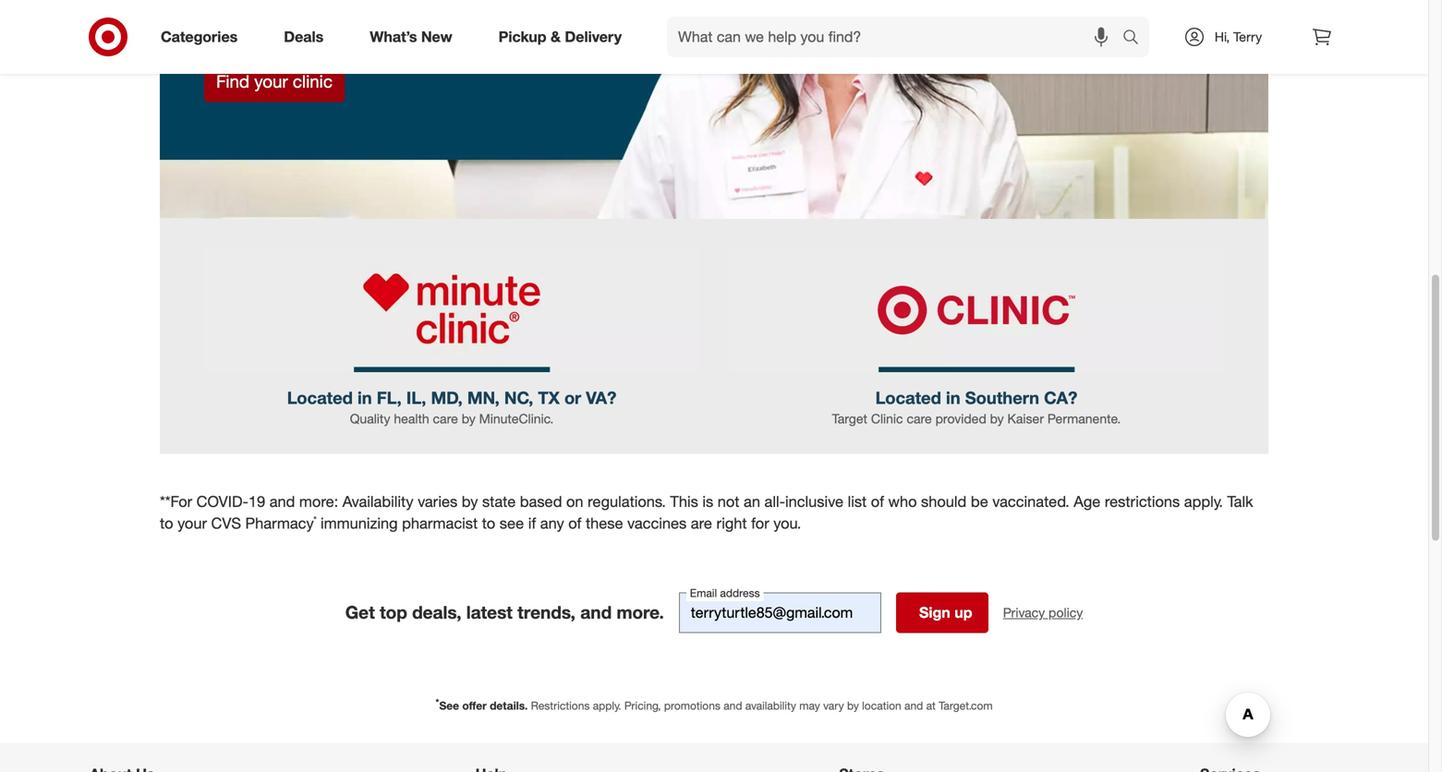 Task type: locate. For each thing, give the bounding box(es) containing it.
search button
[[1114, 17, 1158, 61]]

southern
[[965, 387, 1039, 408]]

visit
[[495, 21, 533, 47]]

located up clinic
[[875, 387, 941, 408]]

see
[[500, 514, 524, 533]]

0 vertical spatial &
[[440, 0, 454, 22]]

care inside located in southern ca? target clinic care provided by kaiser permanente.
[[907, 411, 932, 427]]

0 vertical spatial clinic
[[384, 0, 434, 22]]

apply. left talk
[[1184, 492, 1223, 511]]

located
[[287, 387, 353, 408], [875, 387, 941, 408]]

2 located from the left
[[875, 387, 941, 408]]

pickup & delivery
[[499, 28, 622, 46]]

in inside located in fl, il, md, mn, nc, tx or va? quality health care by minuteclinic.
[[357, 387, 372, 408]]

1 vertical spatial clinic
[[293, 71, 332, 92]]

hi, terry
[[1215, 29, 1262, 45]]

in for target
[[946, 387, 960, 408]]

in up provided
[[946, 387, 960, 408]]

minute clinic image
[[204, 248, 699, 372]]

1 vertical spatial &
[[551, 28, 561, 46]]

0 horizontal spatial &
[[440, 0, 454, 22]]

care down md,
[[433, 411, 458, 427]]

and
[[269, 492, 295, 511], [580, 602, 612, 623], [724, 699, 742, 713], [904, 699, 923, 713]]

to inside **for covid-19 and more: availability varies by state based on regulations. this is not an all‐inclusive list of who should be vaccinated. age restrictions apply. talk to your cvs pharmacy
[[160, 514, 173, 533]]

by inside **for covid-19 and more: availability varies by state based on regulations. this is not an all‐inclusive list of who should be vaccinated. age restrictions apply. talk to your cvs pharmacy
[[462, 492, 478, 511]]

located for located in fl, il, md, mn, nc, tx or va?
[[287, 387, 353, 408]]

minuteclinic.
[[479, 411, 554, 427]]

clinic down deals link
[[293, 71, 332, 92]]

to left see
[[482, 514, 495, 533]]

by down the mn,
[[462, 411, 475, 427]]

clinic inside stop by your local clinic & get the care you need. save time by scheduling your visit in advance.
[[384, 0, 434, 22]]

1 vertical spatial apply.
[[593, 699, 621, 713]]

permanente.
[[1047, 411, 1121, 427]]

your down **for
[[177, 514, 207, 533]]

or
[[564, 387, 581, 408]]

time
[[258, 21, 300, 47]]

and left availability
[[724, 699, 742, 713]]

1 horizontal spatial care
[[534, 0, 576, 22]]

1 horizontal spatial in
[[539, 21, 555, 47]]

your inside **for covid-19 and more: availability varies by state based on regulations. this is not an all‐inclusive list of who should be vaccinated. age restrictions apply. talk to your cvs pharmacy
[[177, 514, 207, 533]]

1 horizontal spatial &
[[551, 28, 561, 46]]

sign up
[[919, 604, 972, 622]]

pickup & delivery link
[[483, 17, 645, 57]]

care up pickup & delivery
[[534, 0, 576, 22]]

What can we help you find? suggestions appear below search field
[[667, 17, 1127, 57]]

categories link
[[145, 17, 261, 57]]

are
[[691, 514, 712, 533]]

located up quality
[[287, 387, 353, 408]]

0 vertical spatial apply.
[[1184, 492, 1223, 511]]

to down **for
[[160, 514, 173, 533]]

1 horizontal spatial of
[[871, 492, 884, 511]]

target.com
[[939, 699, 993, 713]]

your left visit
[[446, 21, 489, 47]]

1 horizontal spatial clinic
[[384, 0, 434, 22]]

located inside located in southern ca? target clinic care provided by kaiser permanente.
[[875, 387, 941, 408]]

1 horizontal spatial to
[[482, 514, 495, 533]]

need.
[[623, 0, 676, 22]]

care right clinic
[[907, 411, 932, 427]]

apply. left pricing,
[[593, 699, 621, 713]]

by right the vary at the right bottom of the page
[[847, 699, 859, 713]]

list
[[848, 492, 867, 511]]

details.
[[490, 699, 528, 713]]

None text field
[[679, 593, 881, 633]]

& inside stop by your local clinic & get the care you need. save time by scheduling your visit in advance.
[[440, 0, 454, 22]]

in right visit
[[539, 21, 555, 47]]

in
[[539, 21, 555, 47], [357, 387, 372, 408], [946, 387, 960, 408]]

should
[[921, 492, 967, 511]]

up
[[954, 604, 972, 622]]

0 horizontal spatial of
[[568, 514, 581, 533]]

advance.
[[561, 21, 648, 47]]

save
[[204, 21, 252, 47]]

1 horizontal spatial apply.
[[1184, 492, 1223, 511]]

immunizing
[[321, 514, 398, 533]]

new
[[421, 28, 452, 46]]

of down on
[[568, 514, 581, 533]]

by inside * see offer details. restrictions apply. pricing, promotions and availability may vary by location and at target.com
[[847, 699, 859, 713]]

covid-
[[196, 492, 248, 511]]

®
[[314, 515, 316, 526]]

2 horizontal spatial in
[[946, 387, 960, 408]]

this
[[670, 492, 698, 511]]

in for md,
[[357, 387, 372, 408]]

privacy policy link
[[1003, 604, 1083, 622]]

who
[[888, 492, 917, 511]]

by left state
[[462, 492, 478, 511]]

ca?
[[1044, 387, 1077, 408]]

& right the pickup
[[551, 28, 561, 46]]

® immunizing pharmacist to see if any of these vaccines are right for you.
[[314, 514, 801, 533]]

by right time in the top of the page
[[306, 21, 329, 47]]

local
[[333, 0, 378, 22]]

in up quality
[[357, 387, 372, 408]]

if
[[528, 514, 536, 533]]

located inside located in fl, il, md, mn, nc, tx or va? quality health care by minuteclinic.
[[287, 387, 353, 408]]

vaccinated.
[[992, 492, 1069, 511]]

and up pharmacy
[[269, 492, 295, 511]]

mn,
[[467, 387, 500, 408]]

care inside stop by your local clinic & get the care you need. save time by scheduling your visit in advance.
[[534, 0, 576, 22]]

get
[[460, 0, 491, 22]]

pricing,
[[624, 699, 661, 713]]

your right find
[[254, 71, 288, 92]]

may
[[799, 699, 820, 713]]

restrictions
[[1105, 492, 1180, 511]]

what's new link
[[354, 17, 475, 57]]

health
[[394, 411, 429, 427]]

find your clinic button
[[204, 61, 344, 102]]

2 horizontal spatial care
[[907, 411, 932, 427]]

and left more.
[[580, 602, 612, 623]]

right
[[716, 514, 747, 533]]

clinic inside button
[[293, 71, 332, 92]]

0 horizontal spatial apply.
[[593, 699, 621, 713]]

by down southern
[[990, 411, 1004, 427]]

your
[[285, 0, 327, 22], [446, 21, 489, 47], [254, 71, 288, 92], [177, 514, 207, 533]]

**for covid-19 and more: availability varies by state based on regulations. this is not an all‐inclusive list of who should be vaccinated. age restrictions apply. talk to your cvs pharmacy
[[160, 492, 1253, 533]]

of
[[871, 492, 884, 511], [568, 514, 581, 533]]

1 to from the left
[[160, 514, 173, 533]]

md,
[[431, 387, 463, 408]]

stop by your local clinic & get the care you need. save time by scheduling your visit in advance.
[[204, 0, 676, 47]]

vary
[[823, 699, 844, 713]]

sign
[[919, 604, 950, 622]]

by
[[256, 0, 279, 22], [306, 21, 329, 47], [462, 411, 475, 427], [990, 411, 1004, 427], [462, 492, 478, 511], [847, 699, 859, 713]]

1 located from the left
[[287, 387, 353, 408]]

more.
[[617, 602, 664, 623]]

0 horizontal spatial care
[[433, 411, 458, 427]]

0 horizontal spatial to
[[160, 514, 173, 533]]

0 vertical spatial of
[[871, 492, 884, 511]]

age
[[1074, 492, 1100, 511]]

& up new
[[440, 0, 454, 22]]

0 horizontal spatial in
[[357, 387, 372, 408]]

in inside located in southern ca? target clinic care provided by kaiser permanente.
[[946, 387, 960, 408]]

availability
[[343, 492, 413, 511]]

by inside located in southern ca? target clinic care provided by kaiser permanente.
[[990, 411, 1004, 427]]

0 horizontal spatial located
[[287, 387, 353, 408]]

varies
[[418, 492, 458, 511]]

0 horizontal spatial clinic
[[293, 71, 332, 92]]

of right list
[[871, 492, 884, 511]]

deals
[[284, 28, 324, 46]]

be
[[971, 492, 988, 511]]

hi,
[[1215, 29, 1230, 45]]

1 horizontal spatial located
[[875, 387, 941, 408]]

clinic up what's new
[[384, 0, 434, 22]]

target clinic image
[[729, 248, 1224, 372]]

at
[[926, 699, 936, 713]]

care
[[534, 0, 576, 22], [433, 411, 458, 427], [907, 411, 932, 427]]

pharmacy
[[245, 514, 314, 533]]

more:
[[299, 492, 338, 511]]



Task type: vqa. For each thing, say whether or not it's contained in the screenshot.
may
yes



Task type: describe. For each thing, give the bounding box(es) containing it.
apply. inside * see offer details. restrictions apply. pricing, promotions and availability may vary by location and at target.com
[[593, 699, 621, 713]]

privacy
[[1003, 605, 1045, 621]]

policy
[[1049, 605, 1083, 621]]

get top deals, latest trends, and more.
[[345, 602, 664, 623]]

cvs
[[211, 514, 241, 533]]

privacy policy
[[1003, 605, 1083, 621]]

for
[[751, 514, 769, 533]]

tx
[[538, 387, 560, 408]]

these
[[586, 514, 623, 533]]

what's new
[[370, 28, 452, 46]]

based
[[520, 492, 562, 511]]

apply. inside **for covid-19 and more: availability varies by state based on regulations. this is not an all‐inclusive list of who should be vaccinated. age restrictions apply. talk to your cvs pharmacy
[[1184, 492, 1223, 511]]

what's
[[370, 28, 417, 46]]

find
[[216, 71, 249, 92]]

state
[[482, 492, 516, 511]]

located for located in southern ca?
[[875, 387, 941, 408]]

terry
[[1233, 29, 1262, 45]]

location
[[862, 699, 901, 713]]

availability
[[745, 699, 796, 713]]

any
[[540, 514, 564, 533]]

offer
[[462, 699, 487, 713]]

and left at
[[904, 699, 923, 713]]

you
[[582, 0, 617, 22]]

nc,
[[504, 387, 533, 408]]

all‐inclusive
[[764, 492, 843, 511]]

get
[[345, 602, 375, 623]]

pharmacist
[[402, 514, 478, 533]]

an
[[744, 492, 760, 511]]

located in fl, il, md, mn, nc, tx or va? quality health care by minuteclinic.
[[287, 387, 616, 427]]

kaiser
[[1007, 411, 1044, 427]]

regulations.
[[588, 492, 666, 511]]

2 to from the left
[[482, 514, 495, 533]]

is
[[702, 492, 713, 511]]

19
[[248, 492, 265, 511]]

target
[[832, 411, 867, 427]]

by right stop
[[256, 0, 279, 22]]

scheduling
[[335, 21, 440, 47]]

your inside button
[[254, 71, 288, 92]]

provided
[[935, 411, 986, 427]]

talk
[[1227, 492, 1253, 511]]

latest
[[466, 602, 513, 623]]

find your clinic
[[216, 71, 332, 92]]

of inside **for covid-19 and more: availability varies by state based on regulations. this is not an all‐inclusive list of who should be vaccinated. age restrictions apply. talk to your cvs pharmacy
[[871, 492, 884, 511]]

not
[[718, 492, 739, 511]]

your up deals
[[285, 0, 327, 22]]

categories
[[161, 28, 238, 46]]

il,
[[406, 387, 426, 408]]

stop
[[204, 0, 250, 22]]

* see offer details. restrictions apply. pricing, promotions and availability may vary by location and at target.com
[[435, 697, 993, 713]]

top
[[380, 602, 407, 623]]

care inside located in fl, il, md, mn, nc, tx or va? quality health care by minuteclinic.
[[433, 411, 458, 427]]

1 vertical spatial of
[[568, 514, 581, 533]]

sign up button
[[896, 593, 988, 633]]

in inside stop by your local clinic & get the care you need. save time by scheduling your visit in advance.
[[539, 21, 555, 47]]

*
[[435, 697, 439, 708]]

clinic
[[871, 411, 903, 427]]

va?
[[586, 387, 616, 408]]

**for
[[160, 492, 192, 511]]

by inside located in fl, il, md, mn, nc, tx or va? quality health care by minuteclinic.
[[462, 411, 475, 427]]

and inside **for covid-19 and more: availability varies by state based on regulations. this is not an all‐inclusive list of who should be vaccinated. age restrictions apply. talk to your cvs pharmacy
[[269, 492, 295, 511]]

quality
[[350, 411, 390, 427]]

vaccines
[[627, 514, 687, 533]]

see
[[439, 699, 459, 713]]

deals,
[[412, 602, 461, 623]]

located in southern ca? target clinic care provided by kaiser permanente.
[[832, 387, 1121, 427]]

the
[[497, 0, 528, 22]]

you.
[[773, 514, 801, 533]]

promotions
[[664, 699, 720, 713]]

on
[[566, 492, 583, 511]]

deals link
[[268, 17, 347, 57]]

fl,
[[377, 387, 402, 408]]

trends,
[[517, 602, 575, 623]]



